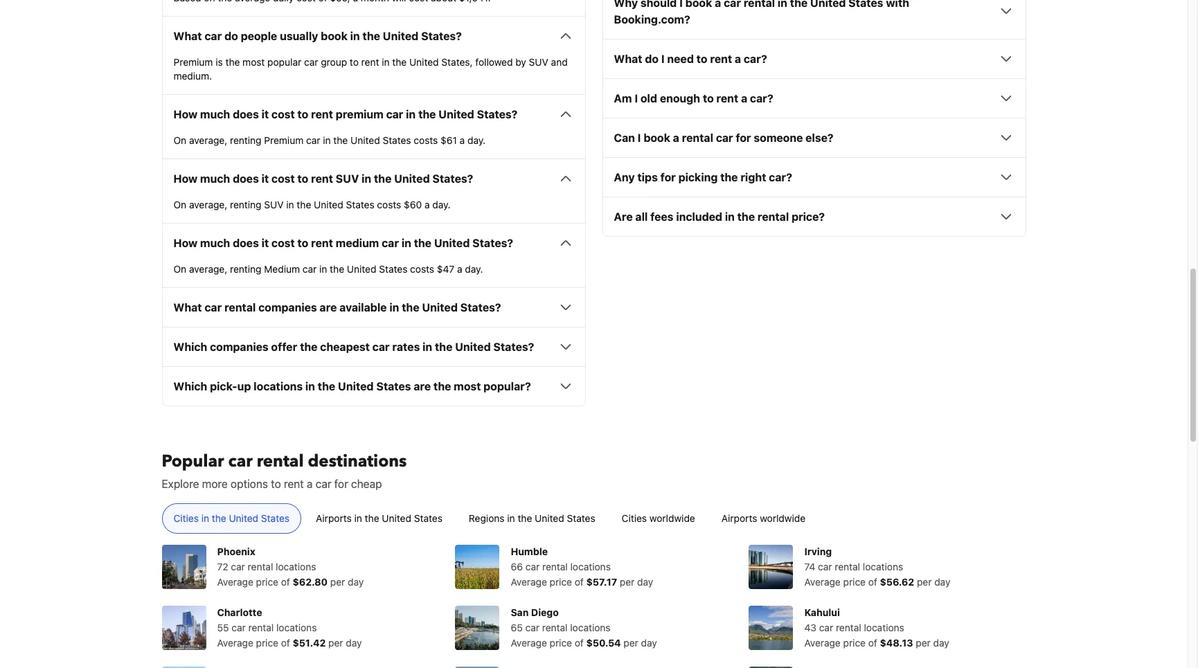 Task type: locate. For each thing, give the bounding box(es) containing it.
0 vertical spatial book
[[686, 0, 713, 9]]

1 vertical spatial premium
[[264, 135, 304, 146]]

do inside 'dropdown button'
[[645, 53, 659, 65]]

1 vertical spatial most
[[454, 381, 481, 393]]

a down destinations
[[307, 478, 313, 491]]

locations inside phoenix 72 car rental locations average price of $62.80 per day
[[276, 561, 316, 573]]

rental inside the san diego 65 car rental locations average price of $50.54 per day
[[542, 622, 568, 634]]

much inside dropdown button
[[200, 237, 230, 250]]

to right options
[[271, 478, 281, 491]]

companies up up
[[210, 341, 269, 354]]

it up medium
[[262, 237, 269, 250]]

which
[[174, 341, 207, 354], [174, 381, 207, 393]]

what for what do i need to rent a car?
[[614, 53, 643, 65]]

per for 74 car rental locations
[[917, 577, 932, 588]]

how much does it cost to rent suv in the united states?
[[174, 173, 473, 185]]

locations up '$50.54'
[[570, 622, 611, 634]]

0 horizontal spatial are
[[320, 302, 337, 314]]

1 average, from the top
[[189, 135, 227, 146]]

of for 66 car rental locations
[[575, 577, 584, 588]]

for right tips
[[661, 171, 676, 184]]

average inside the san diego 65 car rental locations average price of $50.54 per day
[[511, 638, 547, 649]]

day right $62.80
[[348, 577, 364, 588]]

average
[[217, 577, 253, 588], [511, 577, 547, 588], [805, 577, 841, 588], [217, 638, 253, 649], [511, 638, 547, 649], [805, 638, 841, 649]]

2 horizontal spatial suv
[[529, 56, 549, 68]]

average down 43
[[805, 638, 841, 649]]

book up the 'group'
[[321, 30, 348, 42]]

suv down on average, renting premium car in the united states costs $61 a day.
[[336, 173, 359, 185]]

1 vertical spatial book
[[321, 30, 348, 42]]

0 horizontal spatial book
[[321, 30, 348, 42]]

is
[[216, 56, 223, 68]]

2 vertical spatial renting
[[230, 263, 262, 275]]

companies
[[259, 302, 317, 314], [210, 341, 269, 354]]

much
[[200, 108, 230, 121], [200, 173, 230, 185], [200, 237, 230, 250]]

0 horizontal spatial airports
[[316, 513, 352, 525]]

3 does from the top
[[233, 237, 259, 250]]

1 horizontal spatial worldwide
[[760, 513, 806, 525]]

states down the rates
[[376, 381, 411, 393]]

0 vertical spatial costs
[[414, 135, 438, 146]]

in up premium is the most popular car group to rent in the united states, followed by suv and medium.
[[350, 30, 360, 42]]

united up the $61
[[439, 108, 474, 121]]

1 horizontal spatial suv
[[336, 173, 359, 185]]

1 horizontal spatial airports
[[722, 513, 758, 525]]

on average, renting suv in the united states costs $60 a day.
[[174, 199, 451, 211]]

3 much from the top
[[200, 237, 230, 250]]

i inside why should i book a car rental in the united states with booking.com?
[[680, 0, 683, 9]]

old
[[641, 92, 658, 105]]

1 horizontal spatial are
[[414, 381, 431, 393]]

people
[[241, 30, 277, 42]]

car?
[[744, 53, 767, 65], [750, 92, 774, 105], [769, 171, 793, 184]]

1 it from the top
[[262, 108, 269, 121]]

day. right $47
[[465, 263, 483, 275]]

1 which from the top
[[174, 341, 207, 354]]

2 vertical spatial day.
[[465, 263, 483, 275]]

car? right right
[[769, 171, 793, 184]]

companies down medium
[[259, 302, 317, 314]]

1 vertical spatial day.
[[433, 199, 451, 211]]

of left $57.17
[[575, 577, 584, 588]]

states inside why should i book a car rental in the united states with booking.com?
[[849, 0, 884, 9]]

do left people
[[225, 30, 238, 42]]

most inside premium is the most popular car group to rent in the united states, followed by suv and medium.
[[243, 56, 265, 68]]

0 vertical spatial companies
[[259, 302, 317, 314]]

san diego 65 car rental locations average price of $50.54 per day
[[511, 607, 657, 649]]

the up the humble
[[518, 513, 532, 525]]

charlotte 55 car rental locations average price of $51.42 per day
[[217, 607, 362, 649]]

per right $57.17
[[620, 577, 635, 588]]

1 vertical spatial does
[[233, 173, 259, 185]]

a right $47
[[457, 263, 463, 275]]

premium inside premium is the most popular car group to rent in the united states, followed by suv and medium.
[[174, 56, 213, 68]]

on average, renting medium car in the united states costs $47 a day.
[[174, 263, 483, 275]]

1 how from the top
[[174, 108, 198, 121]]

cost inside dropdown button
[[272, 237, 295, 250]]

per for 66 car rental locations
[[620, 577, 635, 588]]

for
[[736, 132, 752, 144], [661, 171, 676, 184], [335, 478, 348, 491]]

2 does from the top
[[233, 173, 259, 185]]

suv
[[529, 56, 549, 68], [336, 173, 359, 185], [264, 199, 284, 211]]

2 cost from the top
[[272, 173, 295, 185]]

1 vertical spatial which
[[174, 381, 207, 393]]

1 on from the top
[[174, 135, 187, 146]]

airports for airports worldwide
[[722, 513, 758, 525]]

locations inside irving 74 car rental locations average price of $56.62 per day
[[863, 561, 904, 573]]

3 it from the top
[[262, 237, 269, 250]]

3 how from the top
[[174, 237, 198, 250]]

average for 55
[[217, 638, 253, 649]]

rental inside humble 66 car rental locations average price of $57.17 per day
[[543, 561, 568, 573]]

locations
[[254, 381, 303, 393], [276, 561, 316, 573], [571, 561, 611, 573], [863, 561, 904, 573], [276, 622, 317, 634], [570, 622, 611, 634], [864, 622, 905, 634]]

of left $51.42
[[281, 638, 290, 649]]

in right available on the left of page
[[390, 302, 399, 314]]

per inside charlotte 55 car rental locations average price of $51.42 per day
[[329, 638, 343, 649]]

$50.54
[[587, 638, 621, 649]]

average inside irving 74 car rental locations average price of $56.62 per day
[[805, 577, 841, 588]]

day. right '$60'
[[433, 199, 451, 211]]

price inside charlotte 55 car rental locations average price of $51.42 per day
[[256, 638, 279, 649]]

of inside the san diego 65 car rental locations average price of $50.54 per day
[[575, 638, 584, 649]]

cost for medium
[[272, 237, 295, 250]]

regions
[[469, 513, 505, 525]]

0 horizontal spatial cities
[[174, 513, 199, 525]]

a right should
[[715, 0, 722, 9]]

are inside what car rental companies are available in the united states? "dropdown button"
[[320, 302, 337, 314]]

the left right
[[721, 171, 738, 184]]

popular
[[268, 56, 302, 68]]

3 on from the top
[[174, 263, 187, 275]]

united up premium is the most popular car group to rent in the united states, followed by suv and medium.
[[383, 30, 419, 42]]

1 vertical spatial costs
[[377, 199, 401, 211]]

regions in the united states button
[[457, 504, 607, 534]]

2 vertical spatial costs
[[410, 263, 434, 275]]

what
[[174, 30, 202, 42], [614, 53, 643, 65], [174, 302, 202, 314]]

cities worldwide button
[[610, 504, 707, 534]]

2 vertical spatial average,
[[189, 263, 227, 275]]

average, for how much does it cost to rent premium car in the united states?
[[189, 135, 227, 146]]

rent up on average, renting suv in the united states costs $60 a day.
[[311, 173, 333, 185]]

kahului 43 car rental locations average price of $48.13 per day
[[805, 607, 950, 649]]

most down people
[[243, 56, 265, 68]]

locations inside the san diego 65 car rental locations average price of $50.54 per day
[[570, 622, 611, 634]]

2 vertical spatial book
[[644, 132, 671, 144]]

the inside cities in the united states button
[[212, 513, 226, 525]]

which inside dropdown button
[[174, 381, 207, 393]]

2 worldwide from the left
[[760, 513, 806, 525]]

per inside the san diego 65 car rental locations average price of $50.54 per day
[[624, 638, 639, 649]]

car? inside am i old enough to rent a car? dropdown button
[[750, 92, 774, 105]]

2 vertical spatial how
[[174, 237, 198, 250]]

to inside what do i need to rent a car? 'dropdown button'
[[697, 53, 708, 65]]

are left available on the left of page
[[320, 302, 337, 314]]

which inside 'dropdown button'
[[174, 341, 207, 354]]

0 vertical spatial do
[[225, 30, 238, 42]]

in inside 'dropdown button'
[[423, 341, 432, 354]]

costs left '$60'
[[377, 199, 401, 211]]

2 airports from the left
[[722, 513, 758, 525]]

per right $51.42
[[329, 638, 343, 649]]

offer
[[271, 341, 297, 354]]

tab list
[[151, 504, 1038, 535]]

day inside humble 66 car rental locations average price of $57.17 per day
[[638, 577, 654, 588]]

average inside kahului 43 car rental locations average price of $48.13 per day
[[805, 638, 841, 649]]

2 vertical spatial much
[[200, 237, 230, 250]]

price down charlotte
[[256, 638, 279, 649]]

renting for how much does it cost to rent medium car in the united states?
[[230, 263, 262, 275]]

1 horizontal spatial do
[[645, 53, 659, 65]]

can i book a rental car for someone else? button
[[614, 130, 1015, 146]]

0 horizontal spatial premium
[[174, 56, 213, 68]]

2 cities from the left
[[622, 513, 647, 525]]

day inside kahului 43 car rental locations average price of $48.13 per day
[[934, 638, 950, 649]]

0 vertical spatial suv
[[529, 56, 549, 68]]

rental
[[744, 0, 775, 9], [682, 132, 714, 144], [758, 211, 789, 223], [225, 302, 256, 314], [257, 451, 304, 473], [248, 561, 273, 573], [543, 561, 568, 573], [835, 561, 861, 573], [248, 622, 274, 634], [542, 622, 568, 634], [836, 622, 862, 634]]

0 vertical spatial much
[[200, 108, 230, 121]]

locations inside charlotte 55 car rental locations average price of $51.42 per day
[[276, 622, 317, 634]]

irving
[[805, 546, 832, 558]]

day for irving 74 car rental locations average price of $56.62 per day
[[935, 577, 951, 588]]

fees
[[651, 211, 674, 223]]

2 on from the top
[[174, 199, 187, 211]]

picking
[[679, 171, 718, 184]]

1 horizontal spatial cities
[[622, 513, 647, 525]]

of left $62.80
[[281, 577, 290, 588]]

the down right
[[738, 211, 755, 223]]

cheapest
[[320, 341, 370, 354]]

0 horizontal spatial most
[[243, 56, 265, 68]]

2 renting from the top
[[230, 199, 262, 211]]

the inside why should i book a car rental in the united states with booking.com?
[[790, 0, 808, 9]]

in down how much does it cost to rent medium car in the united states?
[[319, 263, 327, 275]]

costs
[[414, 135, 438, 146], [377, 199, 401, 211], [410, 263, 434, 275]]

0 vertical spatial what
[[174, 30, 202, 42]]

locations for kahului 43 car rental locations average price of $48.13 per day
[[864, 622, 905, 634]]

2 average, from the top
[[189, 199, 227, 211]]

united up the humble
[[535, 513, 565, 525]]

rent
[[710, 53, 732, 65], [361, 56, 379, 68], [717, 92, 739, 105], [311, 108, 333, 121], [311, 173, 333, 185], [311, 237, 333, 250], [284, 478, 304, 491]]

locations inside dropdown button
[[254, 381, 303, 393]]

how much does it cost to rent suv in the united states? button
[[174, 171, 574, 187]]

it for suv
[[262, 173, 269, 185]]

1 vertical spatial on
[[174, 199, 187, 211]]

0 horizontal spatial worldwide
[[650, 513, 695, 525]]

on for how much does it cost to rent premium car in the united states?
[[174, 135, 187, 146]]

explore
[[162, 478, 199, 491]]

1 airports from the left
[[316, 513, 352, 525]]

rent up on average, renting premium car in the united states costs $61 a day.
[[311, 108, 333, 121]]

0 vertical spatial cost
[[272, 108, 295, 121]]

worldwide
[[650, 513, 695, 525], [760, 513, 806, 525]]

does for how much does it cost to rent suv in the united states?
[[233, 173, 259, 185]]

per for 43 car rental locations
[[916, 638, 931, 649]]

per right '$50.54'
[[624, 638, 639, 649]]

of left "$56.62" on the right bottom of page
[[869, 577, 878, 588]]

0 vertical spatial most
[[243, 56, 265, 68]]

locations up $48.13
[[864, 622, 905, 634]]

3 cost from the top
[[272, 237, 295, 250]]

to inside am i old enough to rent a car? dropdown button
[[703, 92, 714, 105]]

cheap car rental in humble image
[[456, 545, 500, 590]]

day right "$56.62" on the right bottom of page
[[935, 577, 951, 588]]

average inside humble 66 car rental locations average price of $57.17 per day
[[511, 577, 547, 588]]

of left $48.13
[[869, 638, 878, 649]]

0 vertical spatial are
[[320, 302, 337, 314]]

1 cost from the top
[[272, 108, 295, 121]]

1 does from the top
[[233, 108, 259, 121]]

costs left the $61
[[414, 135, 438, 146]]

0 vertical spatial which
[[174, 341, 207, 354]]

0 vertical spatial does
[[233, 108, 259, 121]]

states
[[849, 0, 884, 9], [383, 135, 411, 146], [346, 199, 375, 211], [379, 263, 408, 275], [376, 381, 411, 393], [261, 513, 290, 525], [414, 513, 443, 525], [567, 513, 596, 525]]

does
[[233, 108, 259, 121], [233, 173, 259, 185], [233, 237, 259, 250]]

united inside button
[[535, 513, 565, 525]]

do left need
[[645, 53, 659, 65]]

day right $57.17
[[638, 577, 654, 588]]

of for 72 car rental locations
[[281, 577, 290, 588]]

1 vertical spatial renting
[[230, 199, 262, 211]]

1 renting from the top
[[230, 135, 262, 146]]

$51.42
[[293, 638, 326, 649]]

book right "can"
[[644, 132, 671, 144]]

united inside premium is the most popular car group to rent in the united states, followed by suv and medium.
[[409, 56, 439, 68]]

0 vertical spatial how
[[174, 108, 198, 121]]

1 vertical spatial for
[[661, 171, 676, 184]]

how
[[174, 108, 198, 121], [174, 173, 198, 185], [174, 237, 198, 250]]

0 horizontal spatial do
[[225, 30, 238, 42]]

rent up 'on average, renting medium car in the united states costs $47 a day.'
[[311, 237, 333, 250]]

2 it from the top
[[262, 173, 269, 185]]

premium
[[174, 56, 213, 68], [264, 135, 304, 146]]

car? inside what do i need to rent a car? 'dropdown button'
[[744, 53, 767, 65]]

price left $48.13
[[844, 638, 866, 649]]

1 vertical spatial do
[[645, 53, 659, 65]]

1 horizontal spatial most
[[454, 381, 481, 393]]

most
[[243, 56, 265, 68], [454, 381, 481, 393]]

it inside how much does it cost to rent premium car in the united states? dropdown button
[[262, 108, 269, 121]]

price left "$56.62" on the right bottom of page
[[844, 577, 866, 588]]

1 vertical spatial car?
[[750, 92, 774, 105]]

in
[[778, 0, 788, 9], [350, 30, 360, 42], [382, 56, 390, 68], [406, 108, 416, 121], [323, 135, 331, 146], [362, 173, 371, 185], [286, 199, 294, 211], [725, 211, 735, 223], [402, 237, 411, 250], [319, 263, 327, 275], [390, 302, 399, 314], [423, 341, 432, 354], [306, 381, 315, 393], [201, 513, 209, 525], [354, 513, 362, 525], [507, 513, 515, 525]]

$48.13
[[880, 638, 914, 649]]

0 horizontal spatial for
[[335, 478, 348, 491]]

price for charlotte
[[256, 638, 279, 649]]

it inside how much does it cost to rent medium car in the united states? dropdown button
[[262, 237, 269, 250]]

per inside phoenix 72 car rental locations average price of $62.80 per day
[[330, 577, 345, 588]]

cost for suv
[[272, 173, 295, 185]]

phoenix
[[217, 546, 256, 558]]

of inside phoenix 72 car rental locations average price of $62.80 per day
[[281, 577, 290, 588]]

to right need
[[697, 53, 708, 65]]

price inside irving 74 car rental locations average price of $56.62 per day
[[844, 577, 866, 588]]

3 average, from the top
[[189, 263, 227, 275]]

1 vertical spatial average,
[[189, 199, 227, 211]]

states left with
[[849, 0, 884, 9]]

day for kahului 43 car rental locations average price of $48.13 per day
[[934, 638, 950, 649]]

how much does it cost to rent medium car in the united states?
[[174, 237, 513, 250]]

right
[[741, 171, 767, 184]]

price up charlotte
[[256, 577, 279, 588]]

usually
[[280, 30, 318, 42]]

medium
[[336, 237, 379, 250]]

the down how much does it cost to rent premium car in the united states? dropdown button
[[374, 173, 392, 185]]

0 horizontal spatial suv
[[264, 199, 284, 211]]

average for 72
[[217, 577, 253, 588]]

2 vertical spatial suv
[[264, 199, 284, 211]]

to up medium
[[298, 237, 309, 250]]

average for 66
[[511, 577, 547, 588]]

price for kahului
[[844, 638, 866, 649]]

2 which from the top
[[174, 381, 207, 393]]

2 horizontal spatial book
[[686, 0, 713, 9]]

the down what car do people usually book in the united states? dropdown button
[[392, 56, 407, 68]]

what inside what car rental companies are available in the united states? "dropdown button"
[[174, 302, 202, 314]]

2 vertical spatial on
[[174, 263, 187, 275]]

per inside kahului 43 car rental locations average price of $48.13 per day
[[916, 638, 931, 649]]

0 vertical spatial average,
[[189, 135, 227, 146]]

cities in the united states button
[[162, 504, 301, 534]]

in down more
[[201, 513, 209, 525]]

states left regions
[[414, 513, 443, 525]]

included
[[676, 211, 723, 223]]

day inside phoenix 72 car rental locations average price of $62.80 per day
[[348, 577, 364, 588]]

0 vertical spatial renting
[[230, 135, 262, 146]]

to inside premium is the most popular car group to rent in the united states, followed by suv and medium.
[[350, 56, 359, 68]]

rental inside popular car rental destinations explore more options to rent a car for cheap
[[257, 451, 304, 473]]

car inside humble 66 car rental locations average price of $57.17 per day
[[526, 561, 540, 573]]

up
[[237, 381, 251, 393]]

united up popular?
[[455, 341, 491, 354]]

2 much from the top
[[200, 173, 230, 185]]

per right "$56.62" on the right bottom of page
[[917, 577, 932, 588]]

of inside charlotte 55 car rental locations average price of $51.42 per day
[[281, 638, 290, 649]]

states?
[[421, 30, 462, 42], [477, 108, 518, 121], [433, 173, 473, 185], [473, 237, 513, 250], [461, 302, 501, 314], [494, 341, 534, 354]]

i inside 'dropdown button'
[[662, 53, 665, 65]]

rent right need
[[710, 53, 732, 65]]

day. for how much does it cost to rent premium car in the united states?
[[468, 135, 486, 146]]

price down "diego"
[[550, 638, 572, 649]]

2 vertical spatial what
[[174, 302, 202, 314]]

0 vertical spatial on
[[174, 135, 187, 146]]

locations for irving 74 car rental locations average price of $56.62 per day
[[863, 561, 904, 573]]

states inside regions in the united states button
[[567, 513, 596, 525]]

price up "diego"
[[550, 577, 572, 588]]

rent inside how much does it cost to rent medium car in the united states? dropdown button
[[311, 237, 333, 250]]

price?
[[792, 211, 825, 223]]

price
[[256, 577, 279, 588], [550, 577, 572, 588], [844, 577, 866, 588], [256, 638, 279, 649], [550, 638, 572, 649], [844, 638, 866, 649]]

a
[[715, 0, 722, 9], [735, 53, 741, 65], [741, 92, 748, 105], [673, 132, 680, 144], [460, 135, 465, 146], [425, 199, 430, 211], [457, 263, 463, 275], [307, 478, 313, 491]]

rent down what car do people usually book in the united states? dropdown button
[[361, 56, 379, 68]]

much for how much does it cost to rent suv in the united states?
[[200, 173, 230, 185]]

1 cities from the left
[[174, 513, 199, 525]]

1 vertical spatial suv
[[336, 173, 359, 185]]

for left someone
[[736, 132, 752, 144]]

suv inside dropdown button
[[336, 173, 359, 185]]

$62.80
[[293, 577, 328, 588]]

are inside which pick-up locations in the united states are the most popular? dropdown button
[[414, 381, 431, 393]]

car inside the san diego 65 car rental locations average price of $50.54 per day
[[526, 622, 540, 634]]

car inside why should i book a car rental in the united states with booking.com?
[[724, 0, 741, 9]]

day right $51.42
[[346, 638, 362, 649]]

2 vertical spatial for
[[335, 478, 348, 491]]

1 vertical spatial much
[[200, 173, 230, 185]]

cost up medium
[[272, 237, 295, 250]]

2 vertical spatial car?
[[769, 171, 793, 184]]

locations up $62.80
[[276, 561, 316, 573]]

1 vertical spatial companies
[[210, 341, 269, 354]]

on for how much does it cost to rent medium car in the united states?
[[174, 263, 187, 275]]

2 horizontal spatial for
[[736, 132, 752, 144]]

does inside dropdown button
[[233, 237, 259, 250]]

for left cheap
[[335, 478, 348, 491]]

in right the rates
[[423, 341, 432, 354]]

per inside irving 74 car rental locations average price of $56.62 per day
[[917, 577, 932, 588]]

the inside the any tips for picking the right car? dropdown button
[[721, 171, 738, 184]]

price for irving
[[844, 577, 866, 588]]

1 vertical spatial it
[[262, 173, 269, 185]]

average inside phoenix 72 car rental locations average price of $62.80 per day
[[217, 577, 253, 588]]

price inside kahului 43 car rental locations average price of $48.13 per day
[[844, 638, 866, 649]]

it inside how much does it cost to rent suv in the united states? dropdown button
[[262, 173, 269, 185]]

renting for how much does it cost to rent suv in the united states?
[[230, 199, 262, 211]]

2 vertical spatial does
[[233, 237, 259, 250]]

airports down cheap
[[316, 513, 352, 525]]

enough
[[660, 92, 701, 105]]

2 how from the top
[[174, 173, 198, 185]]

the down cheap
[[365, 513, 379, 525]]

a up can i book a rental car for someone else?
[[741, 92, 748, 105]]

airports worldwide
[[722, 513, 806, 525]]

car
[[724, 0, 741, 9], [205, 30, 222, 42], [304, 56, 318, 68], [386, 108, 404, 121], [716, 132, 734, 144], [306, 135, 320, 146], [382, 237, 399, 250], [303, 263, 317, 275], [205, 302, 222, 314], [373, 341, 390, 354], [228, 451, 253, 473], [316, 478, 332, 491], [231, 561, 245, 573], [526, 561, 540, 573], [818, 561, 833, 573], [232, 622, 246, 634], [526, 622, 540, 634], [819, 622, 834, 634]]

it
[[262, 108, 269, 121], [262, 173, 269, 185], [262, 237, 269, 250]]

1 vertical spatial are
[[414, 381, 431, 393]]

per inside humble 66 car rental locations average price of $57.17 per day
[[620, 577, 635, 588]]

1 vertical spatial what
[[614, 53, 643, 65]]

and
[[551, 56, 568, 68]]

can
[[614, 132, 635, 144]]

tab list containing cities in the united states
[[151, 504, 1038, 535]]

states up humble 66 car rental locations average price of $57.17 per day
[[567, 513, 596, 525]]

1 much from the top
[[200, 108, 230, 121]]

how for how much does it cost to rent medium car in the united states?
[[174, 237, 198, 250]]

day inside charlotte 55 car rental locations average price of $51.42 per day
[[346, 638, 362, 649]]

which for which companies offer the cheapest car rates  in the united states?
[[174, 341, 207, 354]]

why
[[614, 0, 638, 9]]

2 vertical spatial cost
[[272, 237, 295, 250]]

a down why should i book a car rental in the united states with booking.com?
[[735, 53, 741, 65]]

day right '$50.54'
[[641, 638, 657, 649]]

airports up cheap car rental in irving image
[[722, 513, 758, 525]]

day inside irving 74 car rental locations average price of $56.62 per day
[[935, 577, 951, 588]]

$47
[[437, 263, 455, 275]]

1 vertical spatial cost
[[272, 173, 295, 185]]

locations inside kahului 43 car rental locations average price of $48.13 per day
[[864, 622, 905, 634]]

much for how much does it cost to rent medium car in the united states?
[[200, 237, 230, 250]]

price inside phoenix 72 car rental locations average price of $62.80 per day
[[256, 577, 279, 588]]

book
[[686, 0, 713, 9], [321, 30, 348, 42], [644, 132, 671, 144]]

average down "65"
[[511, 638, 547, 649]]

0 vertical spatial day.
[[468, 135, 486, 146]]

what inside what do i need to rent a car? 'dropdown button'
[[614, 53, 643, 65]]

day for phoenix 72 car rental locations average price of $62.80 per day
[[348, 577, 364, 588]]

how inside dropdown button
[[174, 237, 198, 250]]

costs left $47
[[410, 263, 434, 275]]

are
[[614, 211, 633, 223]]

irving 74 car rental locations average price of $56.62 per day
[[805, 546, 951, 588]]

locations right up
[[254, 381, 303, 393]]

2 vertical spatial it
[[262, 237, 269, 250]]

what for what car rental companies are available in the united states?
[[174, 302, 202, 314]]

1 horizontal spatial premium
[[264, 135, 304, 146]]

humble 66 car rental locations average price of $57.17 per day
[[511, 546, 654, 588]]

0 vertical spatial it
[[262, 108, 269, 121]]

locations up $57.17
[[571, 561, 611, 573]]

0 vertical spatial for
[[736, 132, 752, 144]]

to inside how much does it cost to rent premium car in the united states? dropdown button
[[298, 108, 309, 121]]

any tips for picking the right car?
[[614, 171, 793, 184]]

which for which pick-up locations in the united states are the most popular?
[[174, 381, 207, 393]]

1 worldwide from the left
[[650, 513, 695, 525]]

1 vertical spatial how
[[174, 173, 198, 185]]

airports
[[316, 513, 352, 525], [722, 513, 758, 525]]

cheap car rental in san diego image
[[456, 606, 500, 651]]

0 vertical spatial premium
[[174, 56, 213, 68]]

0 vertical spatial car?
[[744, 53, 767, 65]]

3 renting from the top
[[230, 263, 262, 275]]

i left old
[[635, 92, 638, 105]]

rent up can i book a rental car for someone else?
[[717, 92, 739, 105]]

renting for how much does it cost to rent premium car in the united states?
[[230, 135, 262, 146]]

rent inside what do i need to rent a car? 'dropdown button'
[[710, 53, 732, 65]]



Task type: vqa. For each thing, say whether or not it's contained in the screenshot.
Search button
no



Task type: describe. For each thing, give the bounding box(es) containing it.
72
[[217, 561, 228, 573]]

in down "how much does it cost to rent suv in the united states?"
[[286, 199, 294, 211]]

what car rental companies are available in the united states?
[[174, 302, 501, 314]]

rental inside why should i book a car rental in the united states with booking.com?
[[744, 0, 775, 9]]

can i book a rental car for someone else?
[[614, 132, 834, 144]]

1 horizontal spatial for
[[661, 171, 676, 184]]

popular
[[162, 451, 224, 473]]

premium is the most popular car group to rent in the united states, followed by suv and medium.
[[174, 56, 568, 82]]

price for humble
[[550, 577, 572, 588]]

states inside which pick-up locations in the united states are the most popular? dropdown button
[[376, 381, 411, 393]]

all
[[636, 211, 648, 223]]

average, for how much does it cost to rent medium car in the united states?
[[189, 263, 227, 275]]

cheap car rental in phoenix image
[[162, 545, 206, 590]]

to inside how much does it cost to rent suv in the united states? dropdown button
[[298, 173, 309, 185]]

someone
[[754, 132, 803, 144]]

the right is
[[226, 56, 240, 68]]

cheap
[[351, 478, 382, 491]]

companies inside "dropdown button"
[[259, 302, 317, 314]]

should
[[641, 0, 677, 9]]

what for what car do people usually book in the united states?
[[174, 30, 202, 42]]

why should i book a car rental in the united states with booking.com? button
[[614, 0, 1015, 28]]

cities in the united states
[[174, 513, 290, 525]]

airports worldwide button
[[710, 504, 818, 534]]

the down how much does it cost to rent medium car in the united states?
[[330, 263, 344, 275]]

in down on average, renting premium car in the united states costs $61 a day.
[[362, 173, 371, 185]]

the right offer
[[300, 341, 318, 354]]

day inside the san diego 65 car rental locations average price of $50.54 per day
[[641, 638, 657, 649]]

day for charlotte 55 car rental locations average price of $51.42 per day
[[346, 638, 362, 649]]

which pick-up locations in the united states are the most popular?
[[174, 381, 531, 393]]

san
[[511, 607, 529, 619]]

much for how much does it cost to rent premium car in the united states?
[[200, 108, 230, 121]]

1 horizontal spatial book
[[644, 132, 671, 144]]

pick-
[[210, 381, 237, 393]]

the right the rates
[[435, 341, 453, 354]]

worldwide for cities worldwide
[[650, 513, 695, 525]]

cities worldwide
[[622, 513, 695, 525]]

day. for how much does it cost to rent medium car in the united states?
[[465, 263, 483, 275]]

most inside dropdown button
[[454, 381, 481, 393]]

55
[[217, 622, 229, 634]]

what car do people usually book in the united states?
[[174, 30, 462, 42]]

united up $47
[[434, 237, 470, 250]]

are all fees included in the rental price? button
[[614, 209, 1015, 225]]

popular?
[[484, 381, 531, 393]]

74
[[805, 561, 816, 573]]

premium
[[336, 108, 384, 121]]

day for humble 66 car rental locations average price of $57.17 per day
[[638, 577, 654, 588]]

book inside why should i book a car rental in the united states with booking.com?
[[686, 0, 713, 9]]

in inside premium is the most popular car group to rent in the united states, followed by suv and medium.
[[382, 56, 390, 68]]

it for premium
[[262, 108, 269, 121]]

rent inside popular car rental destinations explore more options to rent a car for cheap
[[284, 478, 304, 491]]

airports for airports in the united states
[[316, 513, 352, 525]]

does for how much does it cost to rent premium car in the united states?
[[233, 108, 259, 121]]

the inside how much does it cost to rent suv in the united states? dropdown button
[[374, 173, 392, 185]]

costs for medium
[[410, 263, 434, 275]]

worldwide for airports worldwide
[[760, 513, 806, 525]]

united down which companies offer the cheapest car rates  in the united states?
[[338, 381, 374, 393]]

of for 55 car rental locations
[[281, 638, 290, 649]]

why should i book a car rental in the united states with booking.com?
[[614, 0, 910, 26]]

followed
[[476, 56, 513, 68]]

are all fees included in the rental price?
[[614, 211, 825, 223]]

i right "can"
[[638, 132, 641, 144]]

how for how much does it cost to rent suv in the united states?
[[174, 173, 198, 185]]

the inside regions in the united states button
[[518, 513, 532, 525]]

destinations
[[308, 451, 407, 473]]

rental inside kahului 43 car rental locations average price of $48.13 per day
[[836, 622, 862, 634]]

united up '$60'
[[394, 173, 430, 185]]

the inside what car do people usually book in the united states? dropdown button
[[363, 30, 380, 42]]

car inside charlotte 55 car rental locations average price of $51.42 per day
[[232, 622, 246, 634]]

in down which companies offer the cheapest car rates  in the united states?
[[306, 381, 315, 393]]

locations for phoenix 72 car rental locations average price of $62.80 per day
[[276, 561, 316, 573]]

rent inside am i old enough to rent a car? dropdown button
[[717, 92, 739, 105]]

in down cheap
[[354, 513, 362, 525]]

charlotte
[[217, 607, 262, 619]]

a inside popular car rental destinations explore more options to rent a car for cheap
[[307, 478, 313, 491]]

phoenix 72 car rental locations average price of $62.80 per day
[[217, 546, 364, 588]]

airports in the united states
[[316, 513, 443, 525]]

price inside the san diego 65 car rental locations average price of $50.54 per day
[[550, 638, 572, 649]]

locations for humble 66 car rental locations average price of $57.17 per day
[[571, 561, 611, 573]]

the inside how much does it cost to rent premium car in the united states? dropdown button
[[419, 108, 436, 121]]

of for 43 car rental locations
[[869, 638, 878, 649]]

the inside what car rental companies are available in the united states? "dropdown button"
[[402, 302, 420, 314]]

which companies offer the cheapest car rates  in the united states?
[[174, 341, 534, 354]]

to inside popular car rental destinations explore more options to rent a car for cheap
[[271, 478, 281, 491]]

on average, renting premium car in the united states costs $61 a day.
[[174, 135, 486, 146]]

united down premium
[[351, 135, 380, 146]]

car inside irving 74 car rental locations average price of $56.62 per day
[[818, 561, 833, 573]]

rental inside charlotte 55 car rental locations average price of $51.42 per day
[[248, 622, 274, 634]]

the down cheapest at the bottom of the page
[[318, 381, 335, 393]]

rent inside how much does it cost to rent suv in the united states? dropdown button
[[311, 173, 333, 185]]

group
[[321, 56, 347, 68]]

on for how much does it cost to rent suv in the united states?
[[174, 199, 187, 211]]

what do i need to rent a car?
[[614, 53, 767, 65]]

a inside why should i book a car rental in the united states with booking.com?
[[715, 0, 722, 9]]

a right '$60'
[[425, 199, 430, 211]]

suv inside premium is the most popular car group to rent in the united states, followed by suv and medium.
[[529, 56, 549, 68]]

what car rental companies are available in the united states? button
[[174, 300, 574, 316]]

of for 74 car rental locations
[[869, 577, 878, 588]]

what do i need to rent a car? button
[[614, 51, 1015, 67]]

united down 'medium'
[[347, 263, 377, 275]]

per for 72 car rental locations
[[330, 577, 345, 588]]

car inside phoenix 72 car rental locations average price of $62.80 per day
[[231, 561, 245, 573]]

average, for how much does it cost to rent suv in the united states?
[[189, 199, 227, 211]]

rental inside irving 74 car rental locations average price of $56.62 per day
[[835, 561, 861, 573]]

rent inside premium is the most popular car group to rent in the united states, followed by suv and medium.
[[361, 56, 379, 68]]

am i old enough to rent a car? button
[[614, 90, 1015, 107]]

any
[[614, 171, 635, 184]]

humble
[[511, 546, 548, 558]]

rental inside phoenix 72 car rental locations average price of $62.80 per day
[[248, 561, 273, 573]]

united up the phoenix
[[229, 513, 259, 525]]

more
[[202, 478, 228, 491]]

does for how much does it cost to rent medium car in the united states?
[[233, 237, 259, 250]]

in right premium
[[406, 108, 416, 121]]

by
[[516, 56, 526, 68]]

car? for am i old enough to rent a car?
[[750, 92, 774, 105]]

am
[[614, 92, 632, 105]]

available
[[340, 302, 387, 314]]

how for how much does it cost to rent premium car in the united states?
[[174, 108, 198, 121]]

car? inside the any tips for picking the right car? dropdown button
[[769, 171, 793, 184]]

cost for premium
[[272, 108, 295, 121]]

medium.
[[174, 70, 212, 82]]

states down how much does it cost to rent medium car in the united states? dropdown button
[[379, 263, 408, 275]]

$57.17
[[587, 577, 617, 588]]

cheap car rental in irving image
[[749, 545, 794, 590]]

medium
[[264, 263, 300, 275]]

to inside how much does it cost to rent medium car in the united states? dropdown button
[[298, 237, 309, 250]]

in down how much does it cost to rent premium car in the united states?
[[323, 135, 331, 146]]

cities for cities in the united states
[[174, 513, 199, 525]]

the inside how much does it cost to rent medium car in the united states? dropdown button
[[414, 237, 432, 250]]

average for 43
[[805, 638, 841, 649]]

united down "how much does it cost to rent suv in the united states?"
[[314, 199, 343, 211]]

a inside 'dropdown button'
[[735, 53, 741, 65]]

states? inside 'dropdown button'
[[494, 341, 534, 354]]

43
[[805, 622, 817, 634]]

what car do people usually book in the united states? button
[[174, 28, 574, 45]]

else?
[[806, 132, 834, 144]]

states down how much does it cost to rent suv in the united states? dropdown button
[[346, 199, 375, 211]]

the down "how much does it cost to rent suv in the united states?"
[[297, 199, 311, 211]]

popular car rental destinations explore more options to rent a car for cheap
[[162, 451, 407, 491]]

which pick-up locations in the united states are the most popular? button
[[174, 379, 574, 395]]

$61
[[441, 135, 457, 146]]

in right included
[[725, 211, 735, 223]]

locations for charlotte 55 car rental locations average price of $51.42 per day
[[276, 622, 317, 634]]

options
[[231, 478, 268, 491]]

states down how much does it cost to rent premium car in the united states? dropdown button
[[383, 135, 411, 146]]

cheap car rental in kahului image
[[749, 606, 794, 651]]

cities for cities worldwide
[[622, 513, 647, 525]]

for inside popular car rental destinations explore more options to rent a car for cheap
[[335, 478, 348, 491]]

the inside airports in the united states button
[[365, 513, 379, 525]]

car? for what do i need to rent a car?
[[744, 53, 767, 65]]

regions in the united states
[[469, 513, 596, 525]]

states? inside "dropdown button"
[[461, 302, 501, 314]]

per for 55 car rental locations
[[329, 638, 343, 649]]

in inside button
[[507, 513, 515, 525]]

a right the $61
[[460, 135, 465, 146]]

states inside airports in the united states button
[[414, 513, 443, 525]]

which companies offer the cheapest car rates  in the united states? button
[[174, 339, 574, 356]]

booking.com?
[[614, 13, 691, 26]]

average for 74
[[805, 577, 841, 588]]

any tips for picking the right car? button
[[614, 169, 1015, 186]]

the left popular?
[[434, 381, 451, 393]]

car inside dropdown button
[[386, 108, 404, 121]]

it for medium
[[262, 237, 269, 250]]

65
[[511, 622, 523, 634]]

states,
[[442, 56, 473, 68]]

$60
[[404, 199, 422, 211]]

car inside kahului 43 car rental locations average price of $48.13 per day
[[819, 622, 834, 634]]

cheap car rental in charlotte image
[[162, 606, 206, 651]]

car inside 'dropdown button'
[[373, 341, 390, 354]]

states inside cities in the united states button
[[261, 513, 290, 525]]

in down '$60'
[[402, 237, 411, 250]]

companies inside 'dropdown button'
[[210, 341, 269, 354]]

the inside the are all fees included in the rental price? dropdown button
[[738, 211, 755, 223]]

united inside why should i book a car rental in the united states with booking.com?
[[811, 0, 846, 9]]

need
[[668, 53, 694, 65]]

the down how much does it cost to rent premium car in the united states?
[[334, 135, 348, 146]]

a down enough
[[673, 132, 680, 144]]

united inside 'dropdown button'
[[455, 341, 491, 354]]

$56.62
[[880, 577, 915, 588]]

tips
[[638, 171, 658, 184]]

united down cheap
[[382, 513, 412, 525]]

car inside premium is the most popular car group to rent in the united states, followed by suv and medium.
[[304, 56, 318, 68]]

rent inside how much does it cost to rent premium car in the united states? dropdown button
[[311, 108, 333, 121]]

kahului
[[805, 607, 840, 619]]

price for phoenix
[[256, 577, 279, 588]]

do inside dropdown button
[[225, 30, 238, 42]]

in inside why should i book a car rental in the united states with booking.com?
[[778, 0, 788, 9]]

united down $47
[[422, 302, 458, 314]]

with
[[886, 0, 910, 9]]

costs for premium
[[414, 135, 438, 146]]



